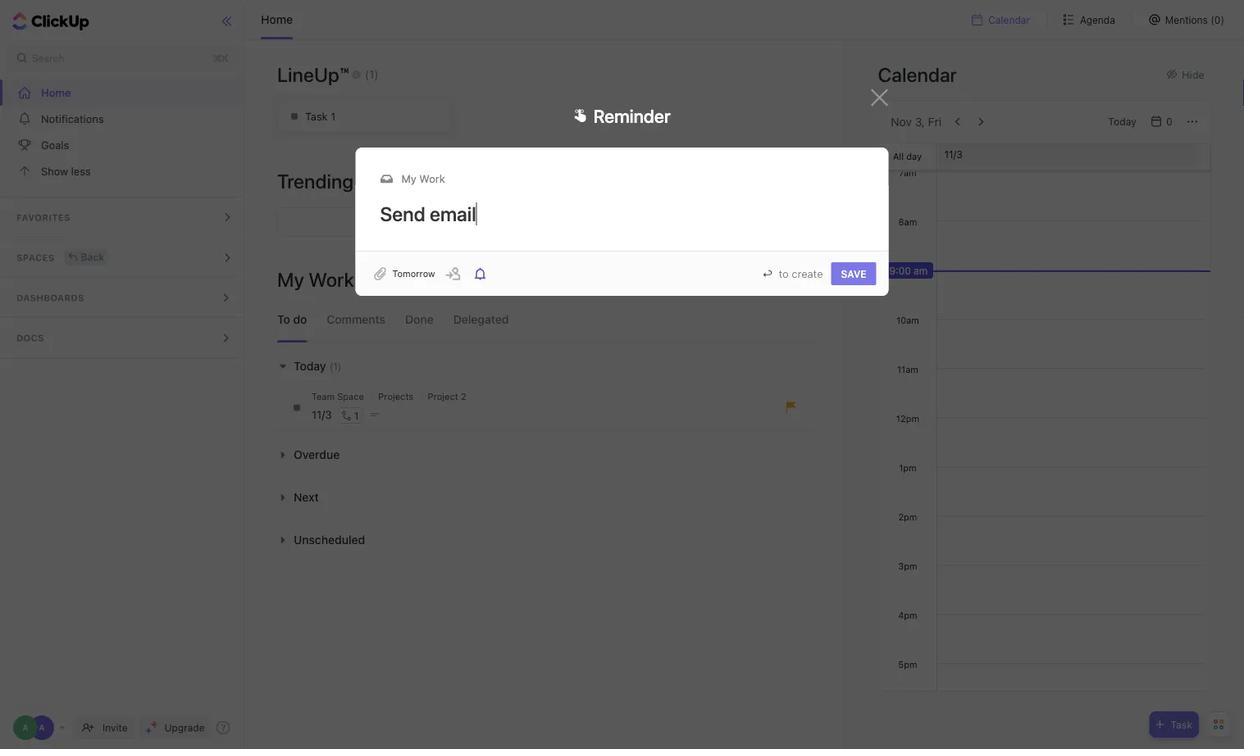Task type: locate. For each thing, give the bounding box(es) containing it.
/ right the 'space'
[[370, 391, 373, 402]]

0 horizontal spatial calendar
[[878, 63, 957, 86]]

back
[[81, 251, 105, 263]]

1 vertical spatial home
[[41, 87, 71, 99]]

home up notifications
[[41, 87, 71, 99]]

0 vertical spatial calendar
[[989, 14, 1031, 25]]

1 vertical spatial (1)
[[330, 361, 342, 373]]

0 vertical spatial my
[[402, 173, 417, 185]]

projects link
[[378, 391, 414, 402]]

today
[[1109, 116, 1137, 128], [294, 360, 326, 373]]

home inside sidebar navigation
[[41, 87, 71, 99]]

1 vertical spatial 11/3
[[312, 409, 332, 422]]

0 horizontal spatial 11/3
[[312, 409, 332, 422]]

2 / from the left
[[419, 391, 422, 402]]

1 horizontal spatial calendar
[[989, 14, 1031, 25]]

1
[[331, 110, 336, 123], [354, 410, 359, 422]]

0 vertical spatial 11/3
[[945, 149, 963, 160]]

favorites
[[16, 213, 70, 223]]

11/3
[[945, 149, 963, 160], [312, 409, 332, 422]]

my work inside reminder dialog
[[402, 173, 445, 185]]

today (1)
[[294, 360, 342, 373]]

team
[[312, 391, 335, 402]]

/ left project
[[419, 391, 422, 402]]

7am
[[899, 167, 917, 178]]

back link
[[64, 249, 108, 265]]

1 vertical spatial my
[[277, 268, 304, 291]]

work inside reminder dialog
[[420, 173, 445, 185]]

1 vertical spatial today
[[294, 360, 326, 373]]

0 vertical spatial my work
[[402, 173, 445, 185]]

1 horizontal spatial /
[[419, 391, 422, 402]]

notifications link
[[0, 106, 248, 132]]

11/3 right day
[[945, 149, 963, 160]]

today inside button
[[1109, 116, 1137, 128]]

projects
[[378, 391, 414, 402]]

0 vertical spatial (1)
[[365, 67, 379, 81]]

1 horizontal spatial my
[[402, 173, 417, 185]]

my
[[402, 173, 417, 185], [277, 268, 304, 291]]

1 / from the left
[[370, 391, 373, 402]]

1 horizontal spatial today
[[1109, 116, 1137, 128]]

calendar
[[989, 14, 1031, 25], [878, 63, 957, 86]]

project 2 link
[[428, 391, 467, 402]]

10am
[[896, 315, 919, 326]]

my inside reminder dialog
[[402, 173, 417, 185]]

team space link
[[312, 391, 364, 402]]

home
[[261, 13, 293, 26], [41, 87, 71, 99]]

‎task 1
[[305, 110, 336, 123]]

1 right ‎task
[[331, 110, 336, 123]]

11/3 down team
[[312, 409, 332, 422]]

0 horizontal spatial my work
[[277, 268, 354, 291]]

today tab panel
[[261, 349, 828, 559]]

(1) up team space link
[[330, 361, 342, 373]]

my work
[[402, 173, 445, 185], [277, 268, 354, 291]]

lineup
[[277, 63, 340, 86]]

(1) up the ‎task 1 link
[[365, 67, 379, 81]]

0 horizontal spatial (1)
[[330, 361, 342, 373]]

1 horizontal spatial (1)
[[365, 67, 379, 81]]

tomorrow
[[393, 268, 435, 279]]

0 horizontal spatial work
[[309, 268, 354, 291]]

0 vertical spatial today
[[1109, 116, 1137, 128]]

team space / projects / project 2
[[312, 391, 467, 402]]

2
[[461, 391, 467, 402]]

0 vertical spatial home
[[261, 13, 293, 26]]

create
[[792, 268, 823, 280]]

/
[[370, 391, 373, 402], [419, 391, 422, 402]]

1 horizontal spatial work
[[420, 173, 445, 185]]

0 horizontal spatial home
[[41, 87, 71, 99]]

sidebar navigation
[[0, 0, 248, 750]]

0 horizontal spatial 1
[[331, 110, 336, 123]]

home link
[[0, 80, 248, 106]]

(1)
[[365, 67, 379, 81], [330, 361, 342, 373]]

1pm
[[899, 463, 917, 473]]

‎task 1 link
[[277, 101, 451, 132]]

0 horizontal spatial my
[[277, 268, 304, 291]]

reminder
[[594, 105, 671, 126]]

0 horizontal spatial today
[[294, 360, 326, 373]]

11am
[[897, 364, 919, 375]]

upgrade
[[165, 723, 205, 734]]

favorites button
[[0, 198, 248, 237]]

trending (0)
[[277, 170, 374, 193]]

save
[[841, 268, 867, 280]]

trending
[[277, 170, 354, 193]]

0 horizontal spatial /
[[370, 391, 373, 402]]

1 down the 'space'
[[354, 410, 359, 422]]

work
[[420, 173, 445, 185], [309, 268, 354, 291]]

show less
[[41, 165, 91, 178]]

1 horizontal spatial my work
[[402, 173, 445, 185]]

‎task
[[305, 110, 328, 123]]

today inside tab panel
[[294, 360, 326, 373]]

1 horizontal spatial 1
[[354, 410, 359, 422]]

dashboards
[[16, 293, 84, 304]]

1 vertical spatial 1
[[354, 410, 359, 422]]

0 vertical spatial work
[[420, 173, 445, 185]]

today for today
[[1109, 116, 1137, 128]]

tomorrow button
[[393, 268, 435, 279]]

home up lineup
[[261, 13, 293, 26]]



Task type: describe. For each thing, give the bounding box(es) containing it.
(1) inside today (1)
[[330, 361, 342, 373]]

all
[[893, 151, 904, 162]]

to
[[779, 268, 789, 280]]

less
[[71, 165, 91, 178]]

upgrade link
[[139, 717, 211, 740]]

11/3 inside today tab panel
[[312, 409, 332, 422]]

reminder dialog
[[356, 89, 889, 296]]

8am
[[898, 217, 917, 227]]

hide
[[1182, 68, 1205, 80]]

1 inside today tab panel
[[354, 410, 359, 422]]

1 vertical spatial work
[[309, 268, 354, 291]]

1 horizontal spatial 11/3
[[945, 149, 963, 160]]

day
[[907, 151, 922, 162]]

1 vertical spatial my work
[[277, 268, 354, 291]]

agenda
[[1081, 14, 1116, 25]]

to create
[[779, 268, 823, 280]]

1 horizontal spatial home
[[261, 13, 293, 26]]

9am
[[898, 266, 917, 277]]

0 vertical spatial 1
[[331, 110, 336, 123]]

notifications
[[41, 113, 104, 125]]

all day
[[893, 151, 922, 162]]

4pm
[[898, 610, 918, 621]]

2pm
[[898, 512, 917, 523]]

5pm
[[898, 660, 917, 670]]

goals link
[[0, 132, 248, 158]]

space
[[337, 391, 364, 402]]

3pm
[[898, 561, 917, 572]]

docs
[[16, 333, 44, 344]]

task
[[1171, 720, 1193, 731]]

(0)
[[358, 174, 374, 188]]

search
[[32, 53, 64, 64]]

goals
[[41, 139, 69, 151]]

show
[[41, 165, 68, 178]]

12pm
[[896, 414, 919, 424]]

⌘k
[[213, 53, 229, 64]]

today for today (1)
[[294, 360, 326, 373]]

invite
[[103, 723, 128, 734]]

today button
[[1102, 112, 1144, 132]]

Reminder na﻿me or type '/' for commands text field
[[372, 185, 864, 243]]

project
[[428, 391, 459, 402]]

1 vertical spatial calendar
[[878, 63, 957, 86]]



Task type: vqa. For each thing, say whether or not it's contained in the screenshot.
Add
no



